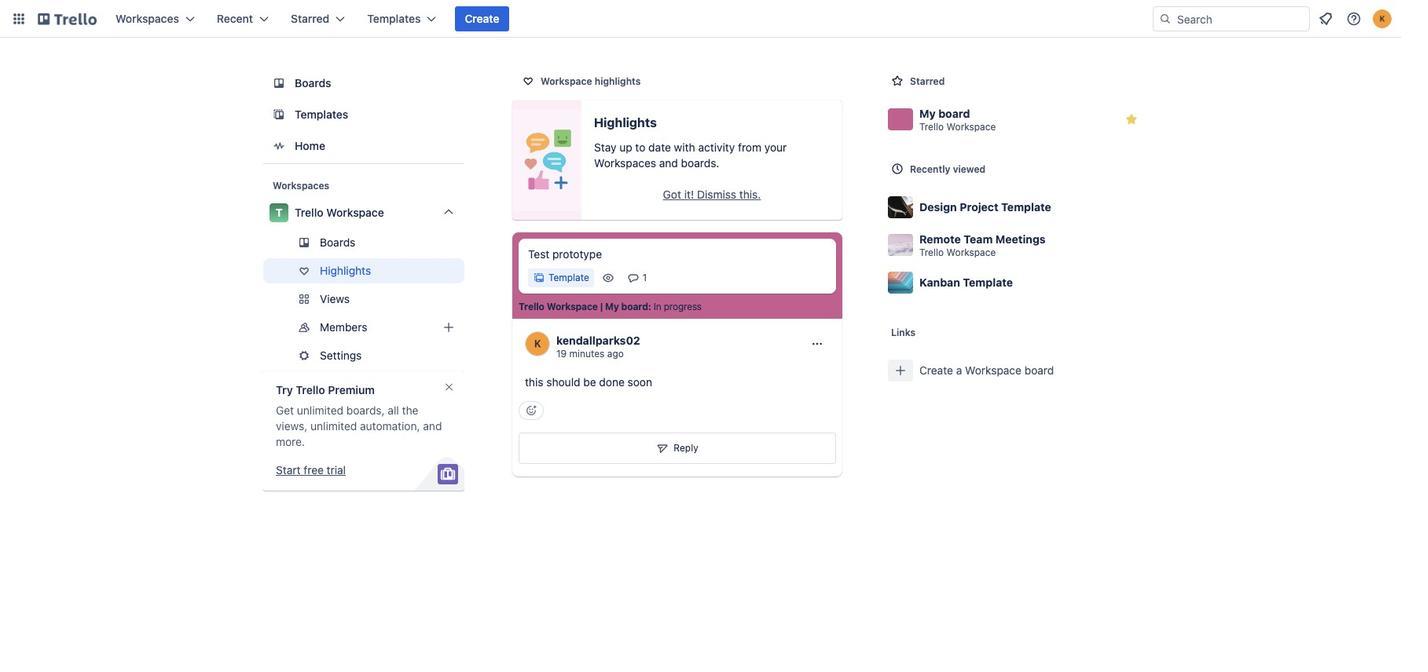 Task type: vqa. For each thing, say whether or not it's contained in the screenshot.
Power- in 'link'
no



Task type: describe. For each thing, give the bounding box(es) containing it.
workspaces inside popup button
[[116, 12, 179, 25]]

start free trial button
[[276, 463, 346, 479]]

home
[[295, 139, 325, 152]]

1 vertical spatial unlimited
[[310, 420, 357, 433]]

activity
[[698, 141, 735, 154]]

create a workspace board
[[919, 364, 1054, 377]]

templates link
[[263, 101, 464, 129]]

got it! dismiss this.
[[663, 188, 761, 201]]

1 horizontal spatial starred
[[910, 75, 945, 87]]

in
[[654, 301, 661, 313]]

t
[[275, 206, 283, 219]]

to
[[635, 141, 646, 154]]

my board trello workspace
[[919, 106, 996, 132]]

it!
[[684, 188, 694, 201]]

template board image
[[270, 105, 288, 124]]

start
[[276, 464, 301, 477]]

all
[[388, 404, 399, 417]]

0 vertical spatial unlimited
[[297, 404, 343, 417]]

test prototype
[[528, 248, 602, 261]]

minutes
[[569, 348, 605, 360]]

remote
[[919, 232, 961, 246]]

trello inside remote team meetings trello workspace
[[919, 246, 944, 258]]

my inside my board trello workspace
[[919, 106, 936, 120]]

|
[[600, 301, 603, 313]]

prototype
[[553, 248, 602, 261]]

add reaction image
[[519, 402, 544, 421]]

design project template link
[[882, 189, 1151, 226]]

kanban template link
[[882, 264, 1151, 302]]

recently viewed
[[910, 163, 986, 175]]

views,
[[276, 420, 307, 433]]

template up meetings on the top right of page
[[1001, 200, 1051, 214]]

more.
[[276, 435, 305, 449]]

reply button
[[519, 433, 836, 465]]

recently
[[910, 163, 951, 175]]

members link
[[263, 315, 464, 340]]

progress
[[664, 301, 702, 313]]

date
[[648, 141, 671, 154]]

board inside my board trello workspace
[[939, 106, 970, 120]]

got
[[663, 188, 681, 201]]

try
[[276, 384, 293, 397]]

template down test prototype
[[549, 272, 589, 284]]

recent
[[217, 12, 253, 25]]

home link
[[263, 132, 464, 160]]

create button
[[455, 6, 509, 31]]

workspace inside button
[[965, 364, 1022, 377]]

boards link for home
[[263, 69, 464, 97]]

design project template
[[919, 200, 1051, 214]]

design
[[919, 200, 957, 214]]

workspace up highlights link
[[326, 206, 384, 219]]

workspaces button
[[106, 6, 204, 31]]

the
[[402, 404, 418, 417]]

open information menu image
[[1346, 11, 1362, 27]]

with
[[674, 141, 695, 154]]

search image
[[1159, 13, 1172, 25]]

kendallparks02 19 minutes ago
[[556, 334, 640, 360]]

templates button
[[358, 6, 446, 31]]

0 horizontal spatial my
[[605, 301, 619, 313]]

and inside try trello premium get unlimited boards, all the views, unlimited automation, and more.
[[423, 420, 442, 433]]

starred button
[[281, 6, 355, 31]]

trello down test
[[519, 301, 545, 313]]

starred inside dropdown button
[[291, 12, 330, 25]]

start free trial
[[276, 464, 346, 477]]

0 notifications image
[[1316, 9, 1335, 28]]

workspace inside my board trello workspace
[[947, 121, 996, 132]]

kanban
[[919, 276, 960, 289]]

workspace left |
[[547, 301, 598, 313]]

links
[[891, 327, 916, 339]]

workspaces inside stay up to date with activity from your workspaces and boards.
[[594, 156, 656, 170]]

create a workspace board button
[[882, 352, 1151, 390]]

highlights link
[[263, 259, 464, 284]]

soon
[[628, 376, 652, 389]]

get
[[276, 404, 294, 417]]

workspace left highlights
[[541, 75, 592, 87]]

trello workspace
[[295, 206, 384, 219]]

workspace inside remote team meetings trello workspace
[[947, 246, 996, 258]]



Task type: locate. For each thing, give the bounding box(es) containing it.
workspace right a
[[965, 364, 1022, 377]]

stay
[[594, 141, 617, 154]]

1 vertical spatial create
[[919, 364, 953, 377]]

got it! dismiss this. button
[[594, 182, 830, 207]]

my up recently
[[919, 106, 936, 120]]

done
[[599, 376, 625, 389]]

team
[[964, 232, 993, 246]]

create for create a workspace board
[[919, 364, 953, 377]]

0 horizontal spatial workspaces
[[116, 12, 179, 25]]

0 vertical spatial create
[[465, 12, 499, 25]]

views link
[[263, 287, 464, 312]]

0 vertical spatial boards
[[295, 76, 331, 90]]

2 vertical spatial workspaces
[[273, 180, 329, 192]]

2 horizontal spatial board
[[1025, 364, 1054, 377]]

0 vertical spatial boards link
[[263, 69, 464, 97]]

be
[[583, 376, 596, 389]]

boards link for views
[[263, 230, 464, 255]]

trello down remote
[[919, 246, 944, 258]]

kendallparks02
[[556, 334, 640, 347]]

1 vertical spatial templates
[[295, 108, 348, 121]]

0 vertical spatial and
[[659, 156, 678, 170]]

kanban template
[[919, 276, 1013, 289]]

ago
[[607, 348, 624, 360]]

1 vertical spatial my
[[605, 301, 619, 313]]

0 horizontal spatial board
[[621, 301, 648, 313]]

trello right try
[[296, 384, 325, 397]]

and inside stay up to date with activity from your workspaces and boards.
[[659, 156, 678, 170]]

boards down trello workspace
[[320, 236, 356, 249]]

boards.
[[681, 156, 719, 170]]

trello workspace | my board : in progress
[[519, 301, 702, 313]]

settings
[[320, 349, 362, 362]]

kendallparks02 (kendallparks02) image
[[1373, 9, 1392, 28]]

home image
[[270, 137, 288, 156]]

boards right "board" image
[[295, 76, 331, 90]]

unlimited up views,
[[297, 404, 343, 417]]

1 horizontal spatial create
[[919, 364, 953, 377]]

back to home image
[[38, 6, 97, 31]]

unlimited down the boards, at the left of the page
[[310, 420, 357, 433]]

unlimited
[[297, 404, 343, 417], [310, 420, 357, 433]]

workspaces
[[116, 12, 179, 25], [594, 156, 656, 170], [273, 180, 329, 192]]

boards for home
[[295, 76, 331, 90]]

from
[[738, 141, 762, 154]]

dismiss
[[697, 188, 736, 201]]

1 vertical spatial boards link
[[263, 230, 464, 255]]

0 vertical spatial starred
[[291, 12, 330, 25]]

highlights
[[594, 116, 657, 130], [320, 264, 371, 277]]

boards link up highlights link
[[263, 230, 464, 255]]

1 horizontal spatial highlights
[[594, 116, 657, 130]]

0 horizontal spatial create
[[465, 12, 499, 25]]

highlights
[[595, 75, 641, 87]]

primary element
[[0, 0, 1401, 38]]

board inside button
[[1025, 364, 1054, 377]]

Search field
[[1172, 7, 1309, 31]]

recent button
[[207, 6, 278, 31]]

and
[[659, 156, 678, 170], [423, 420, 442, 433]]

highlights up up
[[594, 116, 657, 130]]

0 horizontal spatial highlights
[[320, 264, 371, 277]]

viewed
[[953, 163, 986, 175]]

0 horizontal spatial starred
[[291, 12, 330, 25]]

template down remote team meetings trello workspace
[[963, 276, 1013, 289]]

0 vertical spatial highlights
[[594, 116, 657, 130]]

members
[[320, 321, 367, 334]]

2 horizontal spatial workspaces
[[594, 156, 656, 170]]

click to unstar my board. it will be removed from your starred list. image
[[1124, 112, 1140, 127]]

1 horizontal spatial and
[[659, 156, 678, 170]]

this
[[525, 376, 543, 389]]

workspace down team
[[947, 246, 996, 258]]

and down date
[[659, 156, 678, 170]]

this.
[[739, 188, 761, 201]]

board
[[939, 106, 970, 120], [621, 301, 648, 313], [1025, 364, 1054, 377]]

my right |
[[605, 301, 619, 313]]

1 vertical spatial and
[[423, 420, 442, 433]]

trello inside my board trello workspace
[[919, 121, 944, 132]]

boards link up "templates" link
[[263, 69, 464, 97]]

starred right "recent" popup button
[[291, 12, 330, 25]]

0 horizontal spatial templates
[[295, 108, 348, 121]]

starred up my board trello workspace
[[910, 75, 945, 87]]

should
[[546, 376, 580, 389]]

my board link
[[605, 301, 648, 314]]

1 vertical spatial starred
[[910, 75, 945, 87]]

views
[[320, 292, 350, 306]]

remote team meetings trello workspace
[[919, 232, 1046, 258]]

templates right starred dropdown button
[[367, 12, 421, 25]]

my
[[919, 106, 936, 120], [605, 301, 619, 313]]

trello inside try trello premium get unlimited boards, all the views, unlimited automation, and more.
[[296, 384, 325, 397]]

19
[[556, 348, 567, 360]]

0 vertical spatial board
[[939, 106, 970, 120]]

boards for views
[[320, 236, 356, 249]]

1 horizontal spatial board
[[939, 106, 970, 120]]

1 horizontal spatial my
[[919, 106, 936, 120]]

1 horizontal spatial templates
[[367, 12, 421, 25]]

up
[[619, 141, 632, 154]]

meetings
[[996, 232, 1046, 246]]

1 boards link from the top
[[263, 69, 464, 97]]

templates inside dropdown button
[[367, 12, 421, 25]]

reply
[[674, 443, 698, 454]]

0 vertical spatial templates
[[367, 12, 421, 25]]

1 vertical spatial highlights
[[320, 264, 371, 277]]

0 vertical spatial my
[[919, 106, 936, 120]]

1 horizontal spatial workspaces
[[273, 180, 329, 192]]

templates up home
[[295, 108, 348, 121]]

create for create
[[465, 12, 499, 25]]

1
[[643, 272, 647, 284]]

template
[[1001, 200, 1051, 214], [549, 272, 589, 284], [963, 276, 1013, 289]]

add image
[[439, 318, 458, 337]]

try trello premium get unlimited boards, all the views, unlimited automation, and more.
[[276, 384, 442, 449]]

premium
[[328, 384, 375, 397]]

create inside primary element
[[465, 12, 499, 25]]

1 vertical spatial workspaces
[[594, 156, 656, 170]]

workspace up viewed
[[947, 121, 996, 132]]

test
[[528, 248, 550, 261]]

2 vertical spatial board
[[1025, 364, 1054, 377]]

trello up recently
[[919, 121, 944, 132]]

project
[[960, 200, 999, 214]]

stay up to date with activity from your workspaces and boards.
[[594, 141, 787, 170]]

board image
[[270, 74, 288, 93]]

and right automation,
[[423, 420, 442, 433]]

your
[[765, 141, 787, 154]]

2 boards link from the top
[[263, 230, 464, 255]]

workspace
[[541, 75, 592, 87], [947, 121, 996, 132], [326, 206, 384, 219], [947, 246, 996, 258], [547, 301, 598, 313], [965, 364, 1022, 377]]

1 vertical spatial board
[[621, 301, 648, 313]]

workspace highlights
[[541, 75, 641, 87]]

automation,
[[360, 420, 420, 433]]

trial
[[327, 464, 346, 477]]

this should be done soon
[[525, 376, 652, 389]]

boards
[[295, 76, 331, 90], [320, 236, 356, 249]]

1 vertical spatial boards
[[320, 236, 356, 249]]

templates
[[367, 12, 421, 25], [295, 108, 348, 121]]

boards,
[[346, 404, 385, 417]]

starred
[[291, 12, 330, 25], [910, 75, 945, 87]]

free
[[304, 464, 324, 477]]

0 horizontal spatial and
[[423, 420, 442, 433]]

0 vertical spatial workspaces
[[116, 12, 179, 25]]

trello right t
[[295, 206, 323, 219]]

settings link
[[263, 343, 464, 369]]

highlights up views
[[320, 264, 371, 277]]

trello
[[919, 121, 944, 132], [295, 206, 323, 219], [919, 246, 944, 258], [519, 301, 545, 313], [296, 384, 325, 397]]

:
[[648, 301, 651, 313]]

a
[[956, 364, 962, 377]]



